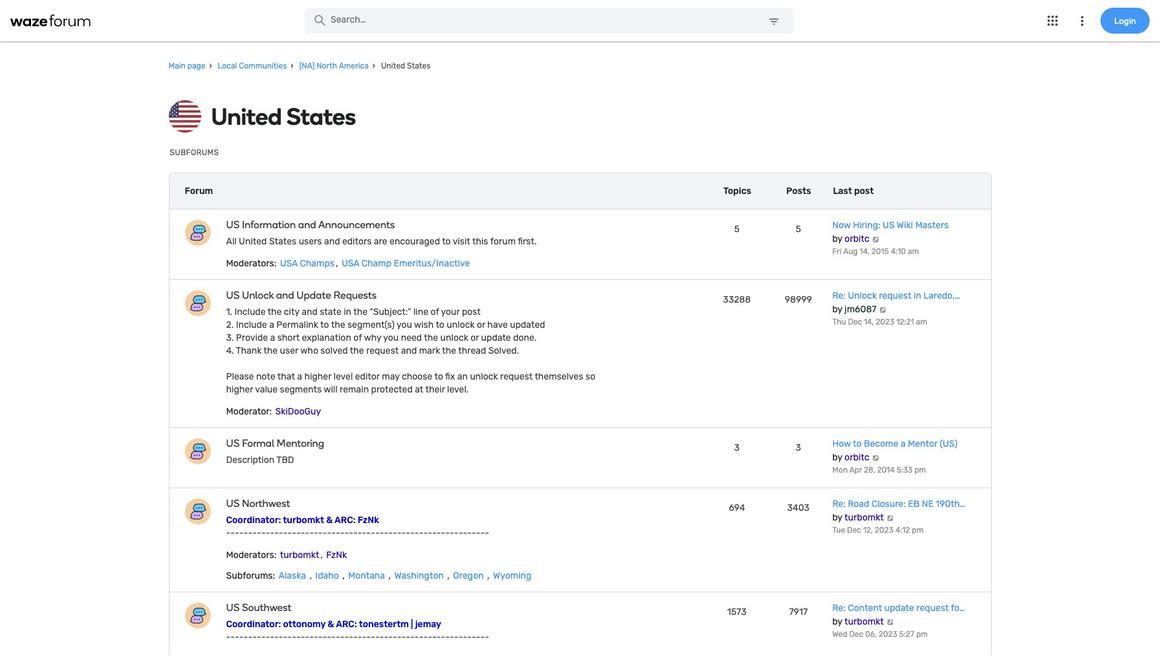 Task type: vqa. For each thing, say whether or not it's contained in the screenshot.
the bottom "higher"
yes



Task type: describe. For each thing, give the bounding box(es) containing it.
this
[[472, 237, 488, 248]]

city
[[284, 307, 300, 318]]

orbitc inside now hiring: us wiki masters by orbitc
[[845, 234, 870, 245]]

north
[[317, 61, 337, 71]]

, right the "idaho" link at the left bottom
[[343, 571, 345, 582]]

information
[[242, 219, 296, 231]]

, right montana
[[389, 571, 391, 582]]

wed dec 06, 2023 5:27 pm
[[833, 631, 928, 640]]

2023 for us unlock and update requests
[[876, 318, 895, 327]]

by inside "how to become a mentor (us) by orbitc"
[[833, 453, 843, 464]]

28,
[[864, 466, 876, 475]]

first.
[[518, 237, 537, 248]]

, right champs
[[336, 259, 338, 270]]

1 5 from the left
[[735, 224, 740, 235]]

to inside "how to become a mentor (us) by orbitc"
[[853, 439, 862, 450]]

usa champs link
[[279, 259, 336, 270]]

orbitc inside "how to become a mentor (us) by orbitc"
[[845, 453, 870, 464]]

|
[[411, 620, 413, 631]]

view the latest post image for us northwest
[[886, 515, 895, 522]]

0 vertical spatial or
[[477, 320, 485, 331]]

page
[[188, 61, 205, 71]]

subforums:
[[226, 571, 275, 582]]

a inside please note that a higher level editor may choose to fix an unlock request themselves so higher value segments will remain protected at their level.
[[297, 372, 302, 383]]

done.
[[513, 333, 537, 344]]

washington link
[[393, 571, 445, 582]]

local
[[218, 61, 237, 71]]

us for us southwest coordinator: ottonomy & arc: tonestertm | jemay ------------------------------------------------------------
[[226, 602, 240, 615]]

fri
[[833, 248, 842, 257]]

us southwest link
[[226, 602, 600, 615]]

fo…
[[951, 604, 965, 615]]

us for us information and announcements all united states users and editors are encouraged to visit this forum first.
[[226, 219, 240, 231]]

re: unlock request in laredo,… by jm6087
[[833, 291, 961, 315]]

us for us northwest coordinator: turbomkt & arc: fznk ------------------------------------------------------------
[[226, 498, 240, 510]]

remain
[[340, 385, 369, 396]]

3.
[[226, 333, 234, 344]]

jemay
[[415, 620, 442, 631]]

wish
[[414, 320, 434, 331]]

now hiring: us wiki masters by orbitc
[[833, 220, 949, 245]]

re: unlock request in laredo,… link
[[833, 291, 961, 302]]

1 vertical spatial united
[[211, 103, 282, 131]]

champ
[[362, 259, 392, 270]]

to inside please note that a higher level editor may choose to fix an unlock request themselves so higher value segments will remain protected at their level.
[[435, 372, 443, 383]]

subforums
[[170, 148, 219, 158]]

now
[[833, 220, 851, 231]]

fznk link
[[325, 550, 348, 561]]

3403
[[788, 503, 810, 514]]

us inside now hiring: us wiki masters by orbitc
[[883, 220, 895, 231]]

oregon link
[[452, 571, 485, 582]]

[na] north america link
[[299, 58, 369, 75]]

tonestertm
[[359, 620, 409, 631]]

2023 for us northwest
[[875, 526, 894, 536]]

tue dec 12, 2023 4:12 pm
[[833, 526, 924, 536]]

1 horizontal spatial higher
[[305, 372, 331, 383]]

turbomkt up alaska link
[[280, 550, 319, 561]]

98999
[[785, 295, 812, 306]]

view the latest post image for mentoring
[[872, 455, 880, 462]]

unlock for us
[[242, 290, 274, 302]]

thank
[[236, 346, 262, 357]]

turbomkt inside re: road closure: eb ne 190th… by turbomkt
[[845, 513, 884, 524]]

champs
[[300, 259, 335, 270]]

1.
[[226, 307, 232, 318]]

re: road closure: eb ne 190th… by turbomkt
[[833, 499, 966, 524]]

to inside us information and announcements all united states users and editors are encouraged to visit this forum first.
[[442, 237, 451, 248]]

northwest
[[242, 498, 290, 510]]

us information and announcements link
[[226, 219, 600, 231]]

the up the mark
[[424, 333, 438, 344]]

apr
[[850, 466, 862, 475]]

2 3 from the left
[[796, 443, 801, 454]]

turbomkt link for us northwest
[[845, 513, 884, 524]]

will
[[324, 385, 338, 396]]

skidooguy
[[275, 407, 321, 418]]

dec for us southwest
[[850, 631, 864, 640]]

the up segment(s)
[[354, 307, 368, 318]]

thu dec 14, 2023 12:21 am
[[833, 318, 928, 327]]

update inside re: content update request fo… by turbomkt
[[885, 604, 915, 615]]

coordinator: for northwest
[[226, 515, 281, 526]]

explanation
[[302, 333, 351, 344]]

a left permalink
[[269, 320, 274, 331]]

moderators: for us northwest
[[226, 550, 277, 561]]

moderators: usa champs , usa champ emeritus/inactive
[[226, 259, 470, 270]]

am for us information and announcements
[[908, 248, 919, 257]]

coordinator: for southwest
[[226, 620, 281, 631]]

view the latest post image for coordinator:
[[886, 620, 895, 626]]

that
[[278, 372, 295, 383]]

mentoring
[[277, 438, 324, 450]]

1 usa from the left
[[280, 259, 298, 270]]

to right wish
[[436, 320, 445, 331]]

emeritus/inactive
[[394, 259, 470, 270]]

communities
[[239, 61, 287, 71]]

re: for us southwest
[[833, 604, 846, 615]]

formal
[[242, 438, 274, 450]]

alaska link
[[277, 571, 307, 582]]

thread
[[458, 346, 486, 357]]

the down state
[[331, 320, 345, 331]]

main page link
[[169, 58, 205, 75]]

06,
[[866, 631, 877, 640]]

ne
[[922, 499, 934, 510]]

request inside please note that a higher level editor may choose to fix an unlock request themselves so higher value segments will remain protected at their level.
[[500, 372, 533, 383]]

alaska
[[279, 571, 306, 582]]

turbomkt inside the us northwest coordinator: turbomkt & arc: fznk ------------------------------------------------------------
[[283, 515, 324, 526]]

the down why
[[350, 346, 364, 357]]

unlock inside please note that a higher level editor may choose to fix an unlock request themselves so higher value segments will remain protected at their level.
[[470, 372, 498, 383]]

moderators: turbomkt , fznk
[[226, 550, 347, 561]]

aug
[[844, 248, 858, 257]]

posts
[[787, 186, 811, 197]]

arc: for southwest
[[336, 620, 357, 631]]

and up users
[[298, 219, 316, 231]]

pm for mentoring
[[915, 466, 926, 475]]

am for us unlock and update requests
[[916, 318, 928, 327]]

by for us information and announcements
[[833, 234, 843, 245]]

us formal mentoring link
[[226, 438, 600, 450]]

america
[[339, 61, 369, 71]]

us unlock and update requests link
[[226, 290, 600, 302]]

re: for us northwest
[[833, 499, 846, 510]]

to up explanation
[[320, 320, 329, 331]]

states inside us information and announcements all united states users and editors are encouraged to visit this forum first.
[[269, 237, 297, 248]]

us northwest link
[[226, 498, 600, 510]]

0 horizontal spatial united states
[[211, 103, 356, 131]]

5:33
[[897, 466, 913, 475]]

the left city
[[268, 307, 282, 318]]

subforums: alaska , idaho , montana , washington , oregon , wyoming
[[226, 571, 532, 582]]

& for southwest
[[328, 620, 334, 631]]

post inside 1. include the city and state in the "subject:" line of your post 2. include a permalink to the segment(s) you wish to unlock or have updated 3. provide a short explanation of why you need the unlock or update done. 4. thank the user who solved the request and mark the thread solved.
[[462, 307, 481, 318]]

us for us unlock and update requests
[[226, 290, 240, 302]]

1 vertical spatial fznk
[[326, 550, 347, 561]]

pm for coordinator:
[[917, 631, 928, 640]]

0 vertical spatial unlock
[[447, 320, 475, 331]]

short
[[277, 333, 300, 344]]

by for us southwest
[[833, 617, 843, 628]]

main
[[169, 61, 186, 71]]

2023 for us southwest
[[879, 631, 898, 640]]

14, for us unlock and update requests
[[864, 318, 874, 327]]

local communities link
[[218, 58, 287, 75]]

an
[[457, 372, 468, 383]]

users
[[299, 237, 322, 248]]

by inside re: road closure: eb ne 190th… by turbomkt
[[833, 513, 843, 524]]

14, for us information and announcements
[[860, 248, 870, 257]]

idaho
[[315, 571, 339, 582]]

wed
[[833, 631, 848, 640]]

in inside re: unlock request in laredo,… by jm6087
[[914, 291, 922, 302]]



Task type: locate. For each thing, give the bounding box(es) containing it.
2 re: from the top
[[833, 499, 846, 510]]

turbomkt up moderators: turbomkt , fznk at bottom
[[283, 515, 324, 526]]

1 3 from the left
[[735, 443, 740, 454]]

arc: inside us southwest coordinator: ottonomy & arc: tonestertm | jemay ------------------------------------------------------------
[[336, 620, 357, 631]]

2 vertical spatial view the latest post image
[[886, 620, 895, 626]]

0 vertical spatial update
[[481, 333, 511, 344]]

2014
[[877, 466, 895, 475]]

to
[[442, 237, 451, 248], [320, 320, 329, 331], [436, 320, 445, 331], [435, 372, 443, 383], [853, 439, 862, 450]]

or
[[477, 320, 485, 331], [471, 333, 479, 344]]

1 vertical spatial coordinator:
[[226, 620, 281, 631]]

unlock down your
[[447, 320, 475, 331]]

and up city
[[276, 290, 294, 302]]

fznk up the "idaho" link at the left bottom
[[326, 550, 347, 561]]

1 horizontal spatial usa
[[342, 259, 359, 270]]

and down need
[[401, 346, 417, 357]]

higher down please at the bottom left of the page
[[226, 385, 253, 396]]

laredo,…
[[924, 291, 961, 302]]

update inside 1. include the city and state in the "subject:" line of your post 2. include a permalink to the segment(s) you wish to unlock or have updated 3. provide a short explanation of why you need the unlock or update done. 4. thank the user who solved the request and mark the thread solved.
[[481, 333, 511, 344]]

fznk
[[358, 515, 379, 526], [326, 550, 347, 561]]

united down local communities link
[[211, 103, 282, 131]]

0 vertical spatial post
[[855, 186, 874, 197]]

1 vertical spatial orbitc link
[[845, 453, 870, 464]]

1 vertical spatial orbitc
[[845, 453, 870, 464]]

unlock inside re: unlock request in laredo,… by jm6087
[[848, 291, 877, 302]]

0 vertical spatial pm
[[915, 466, 926, 475]]

a left the mentor
[[901, 439, 906, 450]]

2 orbitc from the top
[[845, 453, 870, 464]]

1 horizontal spatial fznk
[[358, 515, 379, 526]]

1 by from the top
[[833, 234, 843, 245]]

are
[[374, 237, 387, 248]]

0 vertical spatial re:
[[833, 291, 846, 302]]

by inside now hiring: us wiki masters by orbitc
[[833, 234, 843, 245]]

dec left 06,
[[850, 631, 864, 640]]

ottonomy
[[283, 620, 326, 631]]

0 horizontal spatial unlock
[[242, 290, 274, 302]]

or left have
[[477, 320, 485, 331]]

coordinator: inside us southwest coordinator: ottonomy & arc: tonestertm | jemay ------------------------------------------------------------
[[226, 620, 281, 631]]

2023 right 06,
[[879, 631, 898, 640]]

orbitc up apr
[[845, 453, 870, 464]]

turbomkt inside re: content update request fo… by turbomkt
[[845, 617, 884, 628]]

0 vertical spatial moderators:
[[226, 259, 277, 270]]

1 vertical spatial &
[[328, 620, 334, 631]]

of left why
[[354, 333, 362, 344]]

1 vertical spatial you
[[383, 333, 399, 344]]

view the latest post image down closure:
[[886, 515, 895, 522]]

re: left content
[[833, 604, 846, 615]]

fznk inside the us northwest coordinator: turbomkt & arc: fznk ------------------------------------------------------------
[[358, 515, 379, 526]]

0 vertical spatial orbitc link
[[845, 234, 870, 245]]

190th…
[[936, 499, 966, 510]]

1 moderators: from the top
[[226, 259, 277, 270]]

2 vertical spatial united
[[239, 237, 267, 248]]

us for us formal mentoring description tbd
[[226, 438, 240, 450]]

2 usa from the left
[[342, 259, 359, 270]]

0 horizontal spatial of
[[354, 333, 362, 344]]

requests
[[334, 290, 377, 302]]

need
[[401, 333, 422, 344]]

& up fznk link
[[326, 515, 333, 526]]

2 by from the top
[[833, 304, 843, 315]]

higher up will
[[305, 372, 331, 383]]

mon
[[833, 466, 848, 475]]

,
[[336, 259, 338, 270], [321, 550, 323, 561], [310, 571, 312, 582], [343, 571, 345, 582], [389, 571, 391, 582], [447, 571, 450, 582], [487, 571, 490, 582]]

0 vertical spatial dec
[[848, 318, 862, 327]]

1 vertical spatial view the latest post image
[[872, 455, 880, 462]]

[na] north america
[[299, 61, 369, 71]]

1 vertical spatial states
[[287, 103, 356, 131]]

level
[[334, 372, 353, 383]]

the left user on the bottom left of the page
[[264, 346, 278, 357]]

0 vertical spatial 14,
[[860, 248, 870, 257]]

& inside the us northwest coordinator: turbomkt & arc: fznk ------------------------------------------------------------
[[326, 515, 333, 526]]

1 vertical spatial am
[[916, 318, 928, 327]]

arc: inside the us northwest coordinator: turbomkt & arc: fznk ------------------------------------------------------------
[[335, 515, 356, 526]]

unlock up provide
[[242, 290, 274, 302]]

moderator:
[[226, 407, 272, 418]]

1 vertical spatial dec
[[847, 526, 862, 536]]

view the latest post image up thu dec 14, 2023 12:21 am
[[879, 307, 887, 314]]

unlock right an at the bottom
[[470, 372, 498, 383]]

694
[[729, 503, 745, 514]]

1 vertical spatial in
[[344, 307, 352, 318]]

a left the short
[[270, 333, 275, 344]]

0 vertical spatial turbomkt link
[[845, 513, 884, 524]]

4:10
[[891, 248, 906, 257]]

by up mon on the bottom
[[833, 453, 843, 464]]

by for us unlock and update requests
[[833, 304, 843, 315]]

1 vertical spatial 14,
[[864, 318, 874, 327]]

& for northwest
[[326, 515, 333, 526]]

0 vertical spatial include
[[235, 307, 266, 318]]

orbitc up aug
[[845, 234, 870, 245]]

in left laredo,…
[[914, 291, 922, 302]]

please
[[226, 372, 254, 383]]

pm right 4:12
[[912, 526, 924, 536]]

unlock up thread
[[441, 333, 468, 344]]

by up tue
[[833, 513, 843, 524]]

1 coordinator: from the top
[[226, 515, 281, 526]]

0 vertical spatial you
[[397, 320, 412, 331]]

by inside re: unlock request in laredo,… by jm6087
[[833, 304, 843, 315]]

14, down jm6087
[[864, 318, 874, 327]]

solved
[[321, 346, 348, 357]]

united inside us information and announcements all united states users and editors are encouraged to visit this forum first.
[[239, 237, 267, 248]]

0 vertical spatial view the latest post image
[[879, 307, 887, 314]]

14, right aug
[[860, 248, 870, 257]]

pm right the 5:33
[[915, 466, 926, 475]]

re: inside re: road closure: eb ne 190th… by turbomkt
[[833, 499, 846, 510]]

fri aug 14, 2015 4:10 am
[[833, 248, 919, 257]]

3 left "how" on the right bottom of page
[[796, 443, 801, 454]]

1 vertical spatial post
[[462, 307, 481, 318]]

arc: for northwest
[[335, 515, 356, 526]]

coordinator: down northwest
[[226, 515, 281, 526]]

2 vertical spatial unlock
[[470, 372, 498, 383]]

1 vertical spatial higher
[[226, 385, 253, 396]]

to right "how" on the right bottom of page
[[853, 439, 862, 450]]

0 vertical spatial 2023
[[876, 318, 895, 327]]

post right last
[[855, 186, 874, 197]]

you right why
[[383, 333, 399, 344]]

moderator: skidooguy
[[226, 407, 321, 418]]

request inside re: unlock request in laredo,… by jm6087
[[879, 291, 912, 302]]

5 down posts
[[796, 224, 801, 235]]

0 vertical spatial coordinator:
[[226, 515, 281, 526]]

0 horizontal spatial higher
[[226, 385, 253, 396]]

segments
[[280, 385, 322, 396]]

am right '4:10'
[[908, 248, 919, 257]]

1 vertical spatial unlock
[[441, 333, 468, 344]]

1 horizontal spatial in
[[914, 291, 922, 302]]

1 vertical spatial update
[[885, 604, 915, 615]]

us inside us formal mentoring description tbd
[[226, 438, 240, 450]]

request down solved. at the bottom left
[[500, 372, 533, 383]]

arc: left tonestertm
[[336, 620, 357, 631]]

1 horizontal spatial of
[[431, 307, 439, 318]]

1 horizontal spatial 5
[[796, 224, 801, 235]]

us up all
[[226, 219, 240, 231]]

1 vertical spatial re:
[[833, 499, 846, 510]]

re: content update request fo… link
[[833, 604, 965, 615]]

request inside re: content update request fo… by turbomkt
[[917, 604, 949, 615]]

united right america
[[381, 61, 405, 71]]

& inside us southwest coordinator: ottonomy & arc: tonestertm | jemay ------------------------------------------------------------
[[328, 620, 334, 631]]

& right ottonomy at the bottom left of the page
[[328, 620, 334, 631]]

1 re: from the top
[[833, 291, 846, 302]]

us left wiki
[[883, 220, 895, 231]]

update
[[481, 333, 511, 344], [885, 604, 915, 615]]

at
[[415, 385, 424, 396]]

re: inside re: content update request fo… by turbomkt
[[833, 604, 846, 615]]

1 vertical spatial moderators:
[[226, 550, 277, 561]]

southwest
[[242, 602, 292, 615]]

0 vertical spatial am
[[908, 248, 919, 257]]

view the latest post image up mon apr 28, 2014 5:33 pm
[[872, 455, 880, 462]]

dec for us unlock and update requests
[[848, 318, 862, 327]]

re: left road
[[833, 499, 846, 510]]

you up need
[[397, 320, 412, 331]]

0 vertical spatial of
[[431, 307, 439, 318]]

turbomkt link down content
[[845, 617, 884, 628]]

0 vertical spatial united
[[381, 61, 405, 71]]

re: for us unlock and update requests
[[833, 291, 846, 302]]

1 vertical spatial turbomkt link
[[279, 550, 321, 561]]

view the latest post image for us information and announcements
[[872, 237, 880, 243]]

coordinator: inside the us northwest coordinator: turbomkt & arc: fznk ------------------------------------------------------------
[[226, 515, 281, 526]]

re: content update request fo… by turbomkt
[[833, 604, 965, 628]]

by up fri at the right
[[833, 234, 843, 245]]

dec for us northwest
[[847, 526, 862, 536]]

1 vertical spatial of
[[354, 333, 362, 344]]

0 vertical spatial &
[[326, 515, 333, 526]]

please note that a higher level editor may choose to fix an unlock request themselves so higher value segments will remain protected at their level.
[[226, 372, 596, 396]]

0 vertical spatial states
[[407, 61, 431, 71]]

us northwest coordinator: turbomkt & arc: fznk ------------------------------------------------------------
[[226, 498, 489, 539]]

0 vertical spatial view the latest post image
[[872, 237, 880, 243]]

1 vertical spatial arc:
[[336, 620, 357, 631]]

turbomkt down content
[[845, 617, 884, 628]]

moderators: down all
[[226, 259, 277, 270]]

themselves
[[535, 372, 584, 383]]

2023 right 12,
[[875, 526, 894, 536]]

, right the oregon
[[487, 571, 490, 582]]

0 horizontal spatial update
[[481, 333, 511, 344]]

local communities
[[218, 61, 287, 71]]

dec down 'jm6087' link
[[848, 318, 862, 327]]

turbomkt link
[[845, 513, 884, 524], [279, 550, 321, 561], [845, 617, 884, 628]]

masters
[[916, 220, 949, 231]]

2 vertical spatial dec
[[850, 631, 864, 640]]

wyoming link
[[492, 571, 533, 582]]

am
[[908, 248, 919, 257], [916, 318, 928, 327]]

unlock up 'jm6087' link
[[848, 291, 877, 302]]

have
[[488, 320, 508, 331]]

1 vertical spatial 2023
[[875, 526, 894, 536]]

1 orbitc from the top
[[845, 234, 870, 245]]

us left northwest
[[226, 498, 240, 510]]

fznk down us northwest link
[[358, 515, 379, 526]]

2 moderators: from the top
[[226, 550, 277, 561]]

2 vertical spatial 2023
[[879, 631, 898, 640]]

2 vertical spatial states
[[269, 237, 297, 248]]

request down why
[[366, 346, 399, 357]]

update
[[297, 290, 331, 302]]

view the latest post image up wed dec 06, 2023 5:27 pm
[[886, 620, 895, 626]]

1 horizontal spatial unlock
[[848, 291, 877, 302]]

2.
[[226, 320, 234, 331]]

0 vertical spatial higher
[[305, 372, 331, 383]]

2 5 from the left
[[796, 224, 801, 235]]

2 vertical spatial re:
[[833, 604, 846, 615]]

0 vertical spatial united states
[[379, 61, 431, 71]]

your
[[441, 307, 460, 318]]

pm right 5:27
[[917, 631, 928, 640]]

1 vertical spatial pm
[[912, 526, 924, 536]]

main page
[[169, 61, 205, 71]]

1 vertical spatial united states
[[211, 103, 356, 131]]

us formal mentoring description tbd
[[226, 438, 324, 466]]

and right users
[[324, 237, 340, 248]]

re: up jm6087
[[833, 291, 846, 302]]

idaho link
[[314, 571, 340, 582]]

choose
[[402, 372, 433, 383]]

"subject:"
[[370, 307, 411, 318]]

1 vertical spatial view the latest post image
[[886, 515, 895, 522]]

2 vertical spatial turbomkt link
[[845, 617, 884, 628]]

1 horizontal spatial update
[[885, 604, 915, 615]]

arc:
[[335, 515, 356, 526], [336, 620, 357, 631]]

description
[[226, 455, 275, 466]]

moderators: for us information and announcements
[[226, 259, 277, 270]]

3 by from the top
[[833, 453, 843, 464]]

5:27
[[900, 631, 915, 640]]

0 vertical spatial in
[[914, 291, 922, 302]]

4 by from the top
[[833, 513, 843, 524]]

a inside "how to become a mentor (us) by orbitc"
[[901, 439, 906, 450]]

tbd
[[277, 455, 294, 466]]

montana
[[348, 571, 385, 582]]

of right line
[[431, 307, 439, 318]]

3 up the 694
[[735, 443, 740, 454]]

us inside us southwest coordinator: ottonomy & arc: tonestertm | jemay ------------------------------------------------------------
[[226, 602, 240, 615]]

pm
[[915, 466, 926, 475], [912, 526, 924, 536], [917, 631, 928, 640]]

turbomkt up 12,
[[845, 513, 884, 524]]

3 re: from the top
[[833, 604, 846, 615]]

&
[[326, 515, 333, 526], [328, 620, 334, 631]]

2 coordinator: from the top
[[226, 620, 281, 631]]

now hiring: us wiki masters link
[[833, 220, 949, 231]]

and down 'update'
[[302, 307, 318, 318]]

7917
[[789, 607, 808, 618]]

us inside the us northwest coordinator: turbomkt & arc: fznk ------------------------------------------------------------
[[226, 498, 240, 510]]

1 horizontal spatial view the latest post image
[[886, 515, 895, 522]]

update down have
[[481, 333, 511, 344]]

am right 12:21
[[916, 318, 928, 327]]

why
[[364, 333, 381, 344]]

, left idaho
[[310, 571, 312, 582]]

to left 'fix'
[[435, 372, 443, 383]]

view the latest post image
[[879, 307, 887, 314], [872, 455, 880, 462], [886, 620, 895, 626]]

states
[[407, 61, 431, 71], [287, 103, 356, 131], [269, 237, 297, 248]]

0 horizontal spatial view the latest post image
[[872, 237, 880, 243]]

and
[[298, 219, 316, 231], [324, 237, 340, 248], [276, 290, 294, 302], [302, 307, 318, 318], [401, 346, 417, 357]]

level.
[[447, 385, 469, 396]]

include right the 1.
[[235, 307, 266, 318]]

us up the 1.
[[226, 290, 240, 302]]

by up thu
[[833, 304, 843, 315]]

2 vertical spatial pm
[[917, 631, 928, 640]]

of
[[431, 307, 439, 318], [354, 333, 362, 344]]

how to become a mentor (us) link
[[833, 439, 958, 450]]

announcements
[[318, 219, 395, 231]]

5 by from the top
[[833, 617, 843, 628]]

forum
[[185, 186, 213, 197]]

dec
[[848, 318, 862, 327], [847, 526, 862, 536], [850, 631, 864, 640]]

, left the oregon
[[447, 571, 450, 582]]

unlock for re:
[[848, 291, 877, 302]]

0 vertical spatial orbitc
[[845, 234, 870, 245]]

us inside us information and announcements all united states users and editors are encouraged to visit this forum first.
[[226, 219, 240, 231]]

4.
[[226, 346, 234, 357]]

how
[[833, 439, 851, 450]]

0 horizontal spatial in
[[344, 307, 352, 318]]

united states right america
[[379, 61, 431, 71]]

in inside 1. include the city and state in the "subject:" line of your post 2. include a permalink to the segment(s) you wish to unlock or have updated 3. provide a short explanation of why you need the unlock or update done. 4. thank the user who solved the request and mark the thread solved.
[[344, 307, 352, 318]]

0 vertical spatial arc:
[[335, 515, 356, 526]]

request inside 1. include the city and state in the "subject:" line of your post 2. include a permalink to the segment(s) you wish to unlock or have updated 3. provide a short explanation of why you need the unlock or update done. 4. thank the user who solved the request and mark the thread solved.
[[366, 346, 399, 357]]

protected
[[371, 385, 413, 396]]

orbitc link up apr
[[845, 453, 870, 464]]

1 horizontal spatial post
[[855, 186, 874, 197]]

unlock
[[242, 290, 274, 302], [848, 291, 877, 302]]

unlock
[[447, 320, 475, 331], [441, 333, 468, 344], [470, 372, 498, 383]]

moderators: up subforums:
[[226, 550, 277, 561]]

orbitc link for us formal mentoring
[[845, 453, 870, 464]]

turbomkt
[[845, 513, 884, 524], [283, 515, 324, 526], [280, 550, 319, 561], [845, 617, 884, 628]]

[na]
[[299, 61, 315, 71]]

2023
[[876, 318, 895, 327], [875, 526, 894, 536], [879, 631, 898, 640]]

arc: up fznk link
[[335, 515, 356, 526]]

note
[[256, 372, 276, 383]]

2 orbitc link from the top
[[845, 453, 870, 464]]

view the latest post image
[[872, 237, 880, 243], [886, 515, 895, 522]]

orbitc link up aug
[[845, 234, 870, 245]]

to left the visit
[[442, 237, 451, 248]]

oregon
[[453, 571, 484, 582]]

us left southwest
[[226, 602, 240, 615]]

visit
[[453, 237, 470, 248]]

how to become a mentor (us) by orbitc
[[833, 439, 958, 464]]

usa
[[280, 259, 298, 270], [342, 259, 359, 270]]

request up 12:21
[[879, 291, 912, 302]]

0 horizontal spatial 5
[[735, 224, 740, 235]]

0 horizontal spatial 3
[[735, 443, 740, 454]]

-
[[226, 528, 231, 539], [231, 528, 235, 539], [235, 528, 239, 539], [239, 528, 244, 539], [244, 528, 248, 539], [248, 528, 253, 539], [253, 528, 257, 539], [257, 528, 261, 539], [261, 528, 266, 539], [266, 528, 270, 539], [270, 528, 274, 539], [274, 528, 279, 539], [279, 528, 283, 539], [283, 528, 288, 539], [288, 528, 292, 539], [292, 528, 296, 539], [296, 528, 301, 539], [301, 528, 305, 539], [305, 528, 310, 539], [310, 528, 314, 539], [314, 528, 318, 539], [318, 528, 323, 539], [323, 528, 327, 539], [327, 528, 331, 539], [331, 528, 336, 539], [336, 528, 340, 539], [340, 528, 345, 539], [345, 528, 349, 539], [349, 528, 353, 539], [353, 528, 358, 539], [358, 528, 362, 539], [362, 528, 367, 539], [367, 528, 371, 539], [371, 528, 375, 539], [375, 528, 380, 539], [380, 528, 384, 539], [384, 528, 388, 539], [388, 528, 393, 539], [393, 528, 397, 539], [397, 528, 402, 539], [402, 528, 406, 539], [406, 528, 410, 539], [410, 528, 415, 539], [415, 528, 419, 539], [419, 528, 424, 539], [424, 528, 428, 539], [428, 528, 432, 539], [432, 528, 437, 539], [437, 528, 441, 539], [441, 528, 446, 539], [446, 528, 450, 539], [450, 528, 454, 539], [454, 528, 459, 539], [459, 528, 463, 539], [463, 528, 467, 539], [467, 528, 472, 539], [472, 528, 476, 539], [476, 528, 481, 539], [481, 528, 485, 539], [485, 528, 489, 539], [226, 633, 231, 644], [231, 633, 235, 644], [235, 633, 239, 644], [239, 633, 244, 644], [244, 633, 248, 644], [248, 633, 253, 644], [253, 633, 257, 644], [257, 633, 261, 644], [261, 633, 266, 644], [266, 633, 270, 644], [270, 633, 274, 644], [274, 633, 279, 644], [279, 633, 283, 644], [283, 633, 288, 644], [288, 633, 292, 644], [292, 633, 296, 644], [296, 633, 301, 644], [301, 633, 305, 644], [305, 633, 310, 644], [310, 633, 314, 644], [314, 633, 318, 644], [318, 633, 323, 644], [323, 633, 327, 644], [327, 633, 331, 644], [331, 633, 336, 644], [336, 633, 340, 644], [340, 633, 345, 644], [345, 633, 349, 644], [349, 633, 353, 644], [353, 633, 358, 644], [358, 633, 362, 644], [362, 633, 367, 644], [367, 633, 371, 644], [371, 633, 375, 644], [375, 633, 380, 644], [380, 633, 384, 644], [384, 633, 388, 644], [388, 633, 393, 644], [393, 633, 397, 644], [397, 633, 402, 644], [402, 633, 406, 644], [406, 633, 410, 644], [410, 633, 415, 644], [415, 633, 419, 644], [419, 633, 424, 644], [424, 633, 428, 644], [428, 633, 432, 644], [432, 633, 437, 644], [437, 633, 441, 644], [441, 633, 446, 644], [446, 633, 450, 644], [450, 633, 454, 644], [454, 633, 459, 644], [459, 633, 463, 644], [463, 633, 467, 644], [467, 633, 472, 644], [472, 633, 476, 644], [476, 633, 481, 644], [481, 633, 485, 644], [485, 633, 489, 644]]

0 horizontal spatial post
[[462, 307, 481, 318]]

0 horizontal spatial usa
[[280, 259, 298, 270]]

united right all
[[239, 237, 267, 248]]

you
[[397, 320, 412, 331], [383, 333, 399, 344]]

re: inside re: unlock request in laredo,… by jm6087
[[833, 291, 846, 302]]

turbomkt link for us southwest
[[845, 617, 884, 628]]

permalink
[[277, 320, 318, 331]]

wyoming
[[493, 571, 532, 582]]

0 horizontal spatial fznk
[[326, 550, 347, 561]]

united states down communities
[[211, 103, 356, 131]]

, left fznk link
[[321, 550, 323, 561]]

include up provide
[[236, 320, 267, 331]]

1 vertical spatial include
[[236, 320, 267, 331]]

0 vertical spatial fznk
[[358, 515, 379, 526]]

so
[[586, 372, 596, 383]]

usa champ emeritus/inactive link
[[340, 259, 471, 270]]

thu
[[833, 318, 846, 327]]

1 orbitc link from the top
[[845, 234, 870, 245]]

1 horizontal spatial united states
[[379, 61, 431, 71]]

usa down editors
[[342, 259, 359, 270]]

12:21
[[897, 318, 914, 327]]

orbitc link for us information and announcements
[[845, 234, 870, 245]]

1 vertical spatial or
[[471, 333, 479, 344]]

the right the mark
[[442, 346, 456, 357]]

1 horizontal spatial 3
[[796, 443, 801, 454]]

by inside re: content update request fo… by turbomkt
[[833, 617, 843, 628]]

usa left champs
[[280, 259, 298, 270]]



